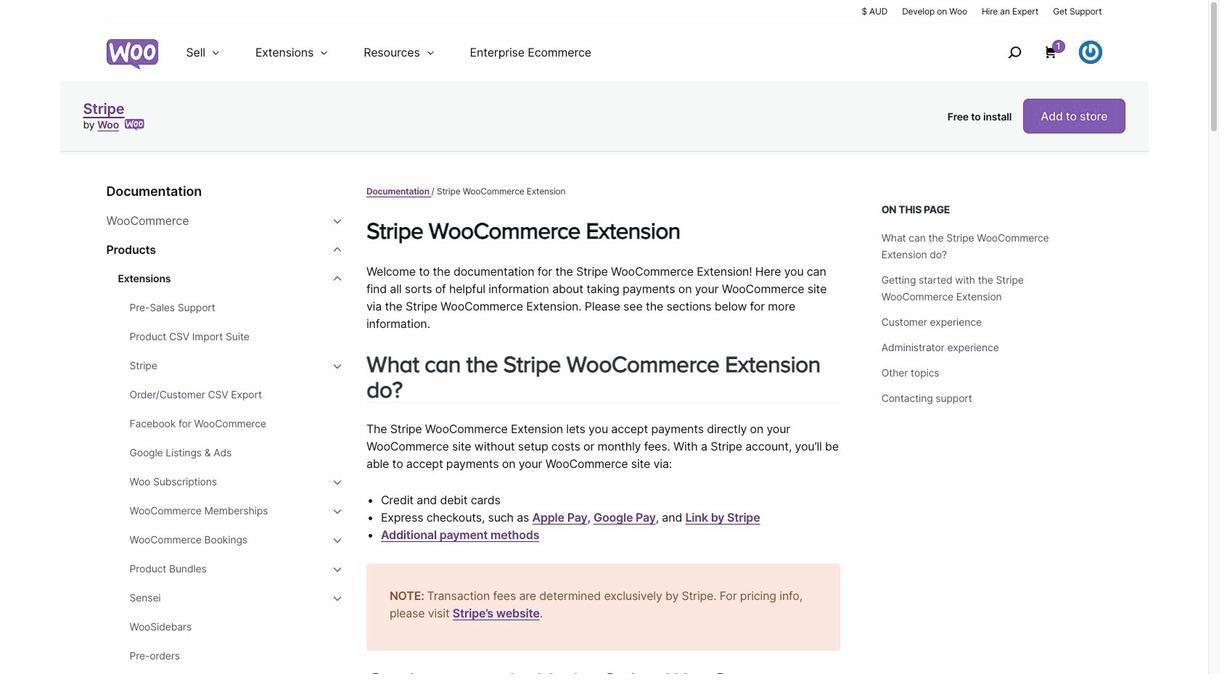 Task type: vqa. For each thing, say whether or not it's contained in the screenshot.
the Breadcrumb element
yes



Task type: describe. For each thing, give the bounding box(es) containing it.
open account menu image
[[1079, 41, 1102, 64]]

search image
[[1003, 41, 1026, 64]]



Task type: locate. For each thing, give the bounding box(es) containing it.
developed by woocommerce image
[[125, 119, 145, 131]]

service navigation menu element
[[977, 29, 1102, 76]]

breadcrumb element
[[366, 184, 840, 199]]



